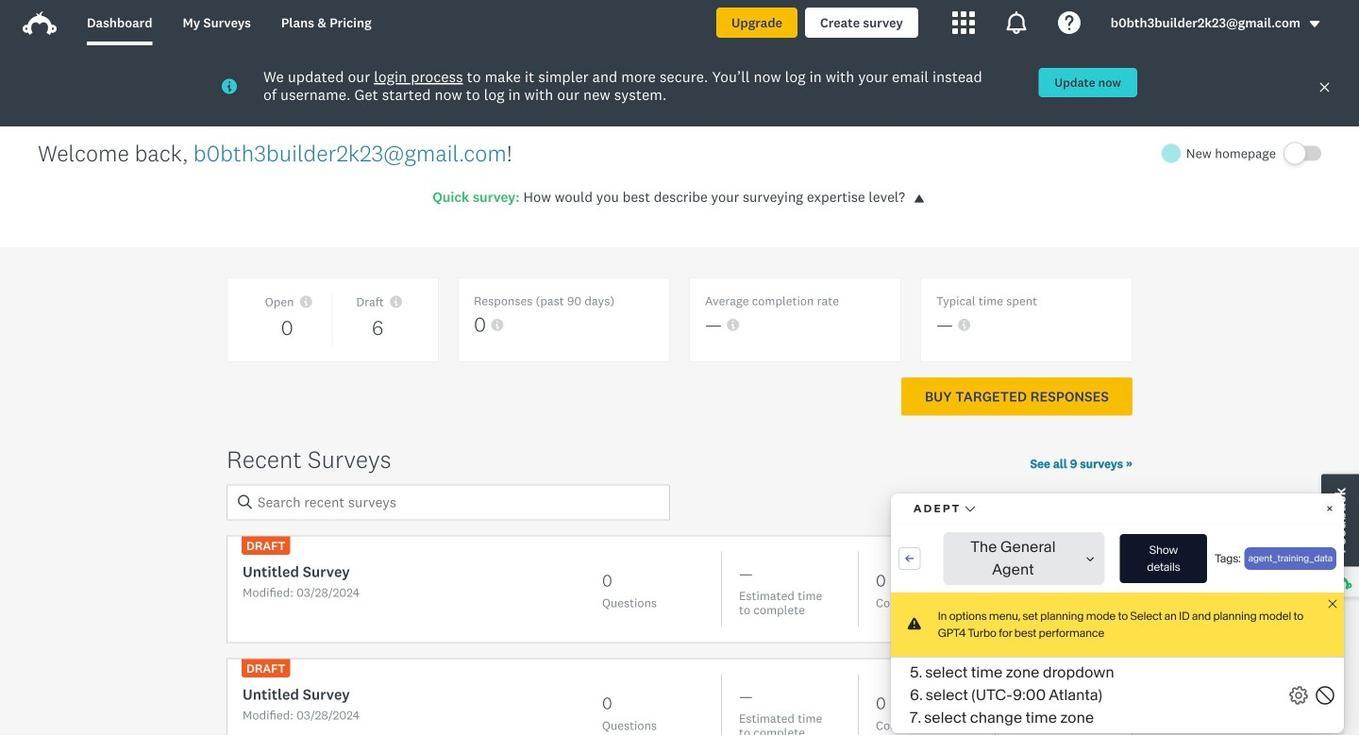 Task type: describe. For each thing, give the bounding box(es) containing it.
1 menu item from the top
[[1172, 45, 1337, 91]]

dropdown arrow image
[[1309, 17, 1322, 31]]

2 products icon image from the left
[[1005, 11, 1028, 34]]

help icon image
[[1058, 11, 1081, 34]]

x image
[[1319, 81, 1331, 93]]

Search recent surveys text field
[[227, 485, 670, 521]]



Task type: vqa. For each thing, say whether or not it's contained in the screenshot.
'SurveyMonkey Logo' at the left
yes



Task type: locate. For each thing, give the bounding box(es) containing it.
0 horizontal spatial products icon image
[[953, 11, 975, 34]]

surveymonkey logo image
[[23, 11, 57, 35]]

2 menu item from the top
[[1172, 91, 1337, 136]]

1 horizontal spatial products icon image
[[1005, 11, 1028, 34]]

products icon image
[[953, 11, 975, 34], [1005, 11, 1028, 34]]

1 products icon image from the left
[[953, 11, 975, 34]]

menu item
[[1172, 45, 1337, 91], [1172, 91, 1337, 136]]

None field
[[227, 485, 670, 521]]



